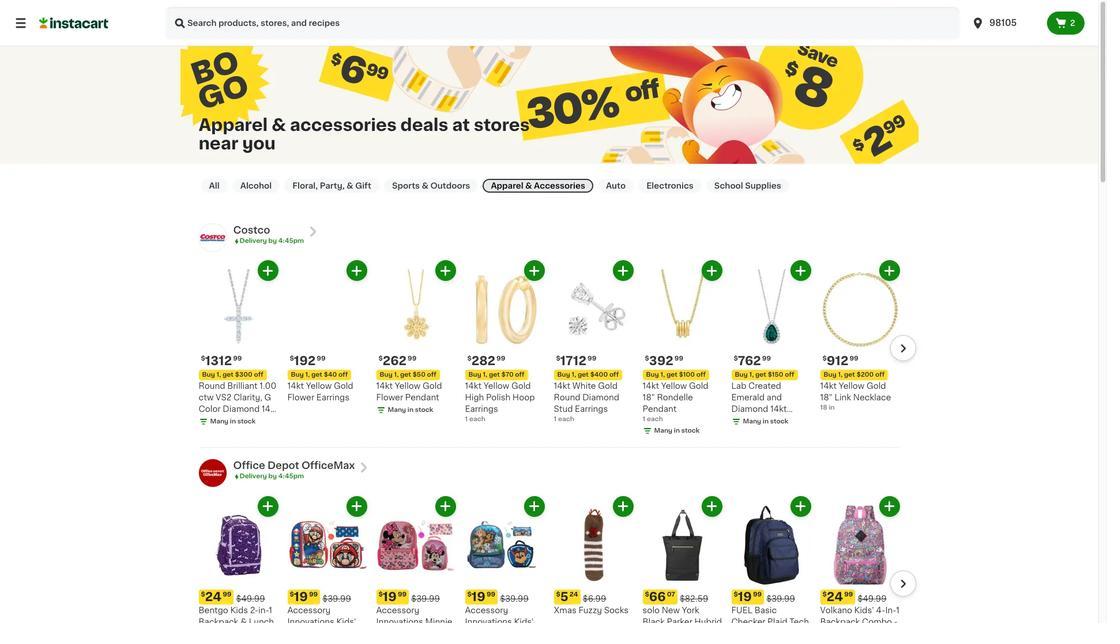 Task type: locate. For each thing, give the bounding box(es) containing it.
$ 192 99
[[290, 355, 326, 367]]

2 item carousel region from the top
[[183, 496, 917, 623]]

8 buy from the left
[[824, 372, 837, 378]]

4 $39.99 from the left
[[767, 595, 796, 603]]

$ for 14kt yellow gold high polish hoop earrings
[[468, 356, 472, 362]]

1 18" from the left
[[643, 394, 655, 402]]

product group containing 762
[[732, 260, 812, 436]]

1 horizontal spatial innovations
[[377, 618, 423, 623]]

apparel left accessories
[[491, 182, 524, 190]]

18"
[[643, 394, 655, 402], [821, 394, 833, 402]]

off right $150
[[786, 372, 795, 378]]

innovations inside the $ 19 99 $39.99 accessory innovations minni
[[377, 618, 423, 623]]

off up the 1.00
[[254, 372, 264, 378]]

stock for 262
[[415, 407, 434, 413]]

5 get from the left
[[578, 372, 589, 378]]

buy down 282
[[469, 372, 482, 378]]

2 flower from the left
[[377, 394, 403, 402]]

earrings
[[317, 394, 350, 402], [465, 405, 498, 413], [575, 405, 608, 413]]

apparel & accessories
[[491, 182, 586, 190]]

2 $19.99 original price: $39.99 element from the left
[[377, 590, 456, 605]]

1 horizontal spatial accessory
[[377, 606, 420, 614]]

apparel
[[199, 116, 268, 133], [491, 182, 524, 190]]

buy down 262
[[380, 372, 393, 378]]

18" inside 14kt yellow gold 18" link necklace 18 in
[[821, 394, 833, 402]]

4 buy from the left
[[469, 372, 482, 378]]

innovations inside the "$ 19 99 $39.99 accessory innovations kids"
[[465, 618, 512, 623]]

1 item carousel region from the top
[[183, 260, 917, 443]]

innovations for $ 19 99 $39.99 accessory innovations kids
[[465, 618, 512, 623]]

5 yellow from the left
[[839, 382, 865, 390]]

many for 262
[[388, 407, 406, 413]]

2
[[1071, 19, 1076, 27]]

2 off from the left
[[339, 372, 348, 378]]

many down "emerald"
[[743, 419, 762, 425]]

2 $ 19 99 from the left
[[734, 591, 762, 603]]

new
[[662, 606, 680, 614]]

18" inside 14kt yellow gold 18" rondelle pendant 1 each
[[643, 394, 655, 402]]

get for 192
[[312, 372, 323, 378]]

14kt for 14kt yellow gold flower earrings
[[288, 382, 304, 390]]

99 inside $ 24 99 $49.99 bentgo kids 2-in-1 backpack & lunc
[[223, 591, 232, 598]]

many in stock down and
[[743, 419, 789, 425]]

1 delivery from the top
[[240, 238, 267, 244]]

off right $400
[[610, 372, 619, 378]]

1 $24.99 original price: $49.99 element from the left
[[199, 590, 278, 605]]

99 inside $ 1712 99
[[588, 356, 597, 362]]

yellow for earrings
[[306, 382, 332, 390]]

14kt up high
[[465, 382, 482, 390]]

18" left rondelle
[[643, 394, 655, 402]]

2 horizontal spatial earrings
[[575, 405, 608, 413]]

accessory inside the $ 19 99 $39.99 accessory innovations minni
[[377, 606, 420, 614]]

backpack inside volkano kids' 4-in-1 backpack combo
[[821, 618, 861, 623]]

white down the color
[[199, 417, 222, 425]]

3 19 from the left
[[472, 591, 486, 603]]

1 horizontal spatial each
[[558, 416, 575, 423]]

round brilliant 1.00 ctw vs2 clarity, g color diamond 14kt white gold cross pendant
[[199, 382, 278, 436]]

0 horizontal spatial white
[[199, 417, 222, 425]]

accessory innovations kids
[[288, 606, 367, 623]]

yellow down buy 1, get $40 off
[[306, 382, 332, 390]]

get down $ 1312 99
[[223, 372, 234, 378]]

round up stud
[[554, 394, 581, 402]]

earrings down the $40
[[317, 394, 350, 402]]

99 inside $ 262 99
[[408, 356, 417, 362]]

4 1, from the left
[[483, 372, 488, 378]]

many in stock down the "14kt yellow gold flower pendant" at the left
[[388, 407, 434, 413]]

pendant down $50
[[406, 394, 440, 402]]

product group containing 192
[[288, 260, 367, 404]]

1 horizontal spatial 24
[[570, 591, 579, 598]]

gold for 14kt white gold round diamond stud earrings 1 each
[[599, 382, 618, 390]]

item carousel region containing 24
[[183, 496, 917, 623]]

item carousel region for office depot officemax
[[183, 496, 917, 623]]

ctw
[[199, 394, 214, 402]]

buy 1, get $40 off
[[291, 372, 348, 378]]

gold inside lab created emerald and diamond 14kt white gold pendant
[[758, 417, 777, 425]]

buy down '192'
[[291, 372, 304, 378]]

$ inside $ 1712 99
[[557, 356, 561, 362]]

99 inside $ 24 99
[[845, 591, 854, 598]]

yellow
[[306, 382, 332, 390], [395, 382, 421, 390], [484, 382, 510, 390], [662, 382, 687, 390], [839, 382, 865, 390]]

0 vertical spatial by
[[269, 238, 277, 244]]

in down and
[[763, 419, 769, 425]]

$49.99
[[236, 595, 265, 603], [858, 595, 887, 603]]

get for 762
[[756, 372, 767, 378]]

york
[[682, 606, 700, 614]]

2 each from the left
[[558, 416, 575, 423]]

many for 762
[[743, 419, 762, 425]]

1 vertical spatial by
[[269, 473, 277, 480]]

$ 19 99 for fuel
[[734, 591, 762, 603]]

buy 1, get $50 off
[[380, 372, 437, 378]]

school supplies link
[[707, 179, 790, 193]]

stock down the "14kt yellow gold flower pendant" at the left
[[415, 407, 434, 413]]

yellow down the buy 1, get $200 off
[[839, 382, 865, 390]]

1, down 1312
[[217, 372, 221, 378]]

6 1, from the left
[[661, 372, 665, 378]]

2 get from the left
[[312, 372, 323, 378]]

accessories
[[290, 116, 397, 133]]

2 18" from the left
[[821, 394, 833, 402]]

3 each from the left
[[647, 416, 663, 423]]

0 horizontal spatial $49.99
[[236, 595, 265, 603]]

& for apparel & accessories
[[526, 182, 532, 190]]

24 up bentgo
[[205, 591, 222, 603]]

$ inside $ 1312 99
[[201, 356, 205, 362]]

1 flower from the left
[[288, 394, 315, 402]]

fuel
[[732, 606, 753, 614]]

14kt inside 14kt white gold round diamond stud earrings 1 each
[[554, 382, 571, 390]]

$ 282 99
[[468, 355, 506, 367]]

14kt inside round brilliant 1.00 ctw vs2 clarity, g color diamond 14kt white gold cross pendant
[[262, 405, 278, 413]]

6 get from the left
[[667, 372, 678, 378]]

gold inside "14kt yellow gold high polish hoop earrings 1 each"
[[512, 382, 531, 390]]

$19.99 original price: $39.99 element
[[288, 590, 367, 605], [377, 590, 456, 605], [465, 590, 545, 605], [732, 590, 812, 605]]

1 horizontal spatial backpack
[[821, 618, 861, 623]]

product group containing 5
[[554, 496, 634, 616]]

get left the $40
[[312, 372, 323, 378]]

7 buy from the left
[[735, 372, 748, 378]]

$ 19 99 up accessory innovations kids
[[290, 591, 318, 603]]

14kt down g
[[262, 405, 278, 413]]

1 accessory from the left
[[288, 606, 331, 614]]

party,
[[320, 182, 345, 190]]

flower inside 14kt yellow gold flower earrings
[[288, 394, 315, 402]]

delivery by 4:45pm
[[240, 238, 304, 244], [240, 473, 304, 480]]

diamond
[[583, 394, 620, 402], [223, 405, 260, 413], [732, 405, 769, 413]]

24 right 5
[[570, 591, 579, 598]]

instacart logo image
[[39, 16, 108, 30]]

delivery down costco
[[240, 238, 267, 244]]

$ 19 99 for accessory
[[290, 591, 318, 603]]

7 1, from the left
[[750, 372, 754, 378]]

2 horizontal spatial 24
[[827, 591, 844, 603]]

1 buy from the left
[[202, 372, 215, 378]]

1 horizontal spatial $49.99
[[858, 595, 887, 603]]

14kt yellow gold 18" link necklace 18 in
[[821, 382, 892, 411]]

0 vertical spatial apparel
[[199, 116, 268, 133]]

6 buy from the left
[[647, 372, 659, 378]]

1 inside volkano kids' 4-in-1 backpack combo
[[897, 606, 900, 614]]

diamond down clarity,
[[223, 405, 260, 413]]

1 innovations from the left
[[288, 618, 335, 623]]

buy 1, get $300 off
[[202, 372, 264, 378]]

2 backpack from the left
[[821, 618, 861, 623]]

2 98105 button from the left
[[972, 7, 1041, 39]]

get left $50
[[400, 372, 411, 378]]

1,
[[217, 372, 221, 378], [306, 372, 310, 378], [394, 372, 399, 378], [483, 372, 488, 378], [572, 372, 577, 378], [661, 372, 665, 378], [750, 372, 754, 378], [839, 372, 843, 378]]

brilliant
[[227, 382, 258, 390]]

7 off from the left
[[786, 372, 795, 378]]

yellow for rondelle
[[662, 382, 687, 390]]

8 get from the left
[[845, 372, 856, 378]]

4:45pm down floral,
[[279, 238, 304, 244]]

gold for 14kt yellow gold flower earrings
[[334, 382, 354, 390]]

3 off from the left
[[427, 372, 437, 378]]

add image for 14kt white gold round diamond stud earrings
[[616, 264, 631, 278]]

gold inside 14kt yellow gold 18" link necklace 18 in
[[867, 382, 887, 390]]

gold for 14kt yellow gold high polish hoop earrings 1 each
[[512, 382, 531, 390]]

floral, party, & gift
[[293, 182, 372, 190]]

0 horizontal spatial innovations
[[288, 618, 335, 623]]

$ inside $ 912 99
[[823, 356, 827, 362]]

99 inside $ 762 99
[[763, 356, 772, 362]]

14kt up stud
[[554, 382, 571, 390]]

$ inside $ 282 99
[[468, 356, 472, 362]]

24 up "volkano"
[[827, 591, 844, 603]]

$ inside the $ 19 99 $39.99 accessory innovations minni
[[379, 591, 383, 598]]

5 off from the left
[[610, 372, 619, 378]]

yellow inside the "14kt yellow gold flower pendant"
[[395, 382, 421, 390]]

by
[[269, 238, 277, 244], [269, 473, 277, 480]]

yellow for link
[[839, 382, 865, 390]]

1 horizontal spatial flower
[[377, 394, 403, 402]]

get left $70
[[489, 372, 500, 378]]

sports & outdoors
[[392, 182, 470, 190]]

14kt up 'link'
[[821, 382, 837, 390]]

in for 1312
[[230, 419, 236, 425]]

earrings down high
[[465, 405, 498, 413]]

in for 762
[[763, 419, 769, 425]]

each inside "14kt yellow gold high polish hoop earrings 1 each"
[[470, 416, 486, 423]]

white
[[573, 382, 596, 390], [199, 417, 222, 425], [732, 417, 756, 425]]

14kt inside 14kt yellow gold 18" rondelle pendant 1 each
[[643, 382, 660, 390]]

3 $39.99 from the left
[[500, 595, 529, 603]]

392
[[650, 355, 674, 367]]

1 by from the top
[[269, 238, 277, 244]]

98105 button
[[965, 7, 1048, 39], [972, 7, 1041, 39]]

14kt up rondelle
[[643, 382, 660, 390]]

1 vertical spatial 4:45pm
[[279, 473, 304, 480]]

gold inside the "14kt yellow gold flower pendant"
[[423, 382, 442, 390]]

$ inside $ 762 99
[[734, 356, 739, 362]]

1, for 192
[[306, 372, 310, 378]]

by down depot
[[269, 473, 277, 480]]

99
[[233, 356, 242, 362], [317, 356, 326, 362], [408, 356, 417, 362], [497, 356, 506, 362], [588, 356, 597, 362], [675, 356, 684, 362], [763, 356, 772, 362], [850, 356, 859, 362], [223, 591, 232, 598], [309, 591, 318, 598], [398, 591, 407, 598], [487, 591, 496, 598], [754, 591, 762, 598], [845, 591, 854, 598]]

gold up hoop
[[512, 382, 531, 390]]

many down the "14kt yellow gold flower pendant" at the left
[[388, 407, 406, 413]]

99 inside the "$ 19 99 $39.99 accessory innovations kids"
[[487, 591, 496, 598]]

add image for accessory innovations minni
[[439, 499, 453, 514]]

flower
[[288, 394, 315, 402], [377, 394, 403, 402]]

1 $19.99 original price: $39.99 element from the left
[[288, 590, 367, 605]]

buy for 262
[[380, 372, 393, 378]]

earrings right stud
[[575, 405, 608, 413]]

flower down buy 1, get $40 off
[[288, 394, 315, 402]]

add image for bentgo kids 2-in-1 backpack & lunc
[[261, 499, 275, 514]]

0 horizontal spatial flower
[[288, 394, 315, 402]]

delivery
[[240, 238, 267, 244], [240, 473, 267, 480]]

14kt yellow gold 18" rondelle pendant 1 each
[[643, 382, 709, 423]]

off right the $40
[[339, 372, 348, 378]]

buy down 392
[[647, 372, 659, 378]]

99 for 14kt yellow gold flower pendant
[[408, 356, 417, 362]]

0 horizontal spatial 24
[[205, 591, 222, 603]]

off for 1712
[[610, 372, 619, 378]]

many in stock down vs2
[[210, 419, 256, 425]]

yellow down "buy 1, get $100 off"
[[662, 382, 687, 390]]

pendant down "emerald"
[[732, 428, 766, 436]]

costco
[[233, 226, 270, 235]]

diamond for emerald
[[732, 405, 769, 413]]

backpack down "volkano"
[[821, 618, 861, 623]]

off right $70
[[515, 372, 525, 378]]

0 horizontal spatial 18"
[[643, 394, 655, 402]]

2 delivery by 4:45pm from the top
[[240, 473, 304, 480]]

gold up necklace at the bottom right of the page
[[867, 382, 887, 390]]

off right $200
[[876, 372, 885, 378]]

stock down 14kt yellow gold 18" rondelle pendant 1 each
[[682, 428, 700, 434]]

3 yellow from the left
[[484, 382, 510, 390]]

4 off from the left
[[515, 372, 525, 378]]

off for 192
[[339, 372, 348, 378]]

$100
[[680, 372, 695, 378]]

$ for 14kt yellow gold flower earrings
[[290, 356, 294, 362]]

many for 1312
[[210, 419, 229, 425]]

3 $19.99 original price: $39.99 element from the left
[[465, 590, 545, 605]]

flower down the buy 1, get $50 off
[[377, 394, 403, 402]]

1, for 1712
[[572, 372, 577, 378]]

gold inside round brilliant 1.00 ctw vs2 clarity, g color diamond 14kt white gold cross pendant
[[224, 417, 244, 425]]

2 yellow from the left
[[395, 382, 421, 390]]

1 vertical spatial delivery by 4:45pm
[[240, 473, 304, 480]]

add image for accessory innovations kids
[[527, 499, 542, 514]]

yellow inside "14kt yellow gold high polish hoop earrings 1 each"
[[484, 382, 510, 390]]

$24.99 original price: $49.99 element up kids'
[[821, 590, 900, 605]]

buy for 1312
[[202, 372, 215, 378]]

officemax
[[302, 461, 355, 471]]

18
[[821, 405, 828, 411]]

gold down and
[[758, 417, 777, 425]]

plaid
[[768, 618, 788, 623]]

0 horizontal spatial backpack
[[199, 618, 239, 623]]

get for 1712
[[578, 372, 589, 378]]

$49.99 up kids'
[[858, 595, 887, 603]]

off for 912
[[876, 372, 885, 378]]

each inside 14kt white gold round diamond stud earrings 1 each
[[558, 416, 575, 423]]

99 inside $ 392 99
[[675, 356, 684, 362]]

$50
[[413, 372, 426, 378]]

off right $100
[[697, 372, 706, 378]]

gold for 14kt yellow gold 18" link necklace 18 in
[[867, 382, 887, 390]]

necklace
[[854, 394, 892, 402]]

diamond down "emerald"
[[732, 405, 769, 413]]

innovations
[[288, 618, 335, 623], [377, 618, 423, 623], [465, 618, 512, 623]]

each for 282
[[470, 416, 486, 423]]

1 backpack from the left
[[199, 618, 239, 623]]

stock down and
[[771, 419, 789, 425]]

1, for 912
[[839, 372, 843, 378]]

earrings inside "14kt yellow gold high polish hoop earrings 1 each"
[[465, 405, 498, 413]]

98105
[[990, 18, 1018, 27]]

1 yellow from the left
[[306, 382, 332, 390]]

gold inside 14kt yellow gold 18" rondelle pendant 1 each
[[689, 382, 709, 390]]

apparel inside apparel & accessories deals at stores near you
[[199, 116, 268, 133]]

off for 262
[[427, 372, 437, 378]]

$ inside $ 192 99
[[290, 356, 294, 362]]

round up 'ctw'
[[199, 382, 225, 390]]

item carousel region
[[183, 260, 917, 443], [183, 496, 917, 623]]

in down the "14kt yellow gold flower pendant" at the left
[[408, 407, 414, 413]]

1, down $ 262 99
[[394, 372, 399, 378]]

$49.99 inside $ 24 99 $49.99 bentgo kids 2-in-1 backpack & lunc
[[236, 595, 265, 603]]

yellow down the buy 1, get $50 off
[[395, 382, 421, 390]]

1 $ 19 99 from the left
[[290, 591, 318, 603]]

earrings inside 14kt white gold round diamond stud earrings 1 each
[[575, 405, 608, 413]]

0 horizontal spatial diamond
[[223, 405, 260, 413]]

2 horizontal spatial each
[[647, 416, 663, 423]]

1 vertical spatial apparel
[[491, 182, 524, 190]]

99 inside $ 912 99
[[850, 356, 859, 362]]

buy 1, get $70 off
[[469, 372, 525, 378]]

polish
[[486, 394, 511, 402]]

1 delivery by 4:45pm from the top
[[240, 238, 304, 244]]

stores
[[474, 116, 530, 133]]

1 horizontal spatial earrings
[[465, 405, 498, 413]]

pendant inside lab created emerald and diamond 14kt white gold pendant
[[732, 428, 766, 436]]

99 inside $ 282 99
[[497, 356, 506, 362]]

2 horizontal spatial white
[[732, 417, 756, 425]]

diamond down $400
[[583, 394, 620, 402]]

& inside apparel & accessories deals at stores near you
[[272, 116, 286, 133]]

buy for 392
[[647, 372, 659, 378]]

24 inside $ 5 24
[[570, 591, 579, 598]]

buy for 762
[[735, 372, 748, 378]]

2 19 from the left
[[383, 591, 397, 603]]

2 innovations from the left
[[377, 618, 423, 623]]

$ inside $ 392 99
[[645, 356, 650, 362]]

lab
[[732, 382, 747, 390]]

1 horizontal spatial white
[[573, 382, 596, 390]]

4:45pm down office depot officemax
[[279, 473, 304, 480]]

1, down 1712
[[572, 372, 577, 378]]

round
[[199, 382, 225, 390], [554, 394, 581, 402]]

1, down $ 392 99
[[661, 372, 665, 378]]

14kt yellow gold high polish hoop earrings 1 each
[[465, 382, 535, 423]]

apparel & accessories deals at stores near you
[[199, 116, 530, 152]]

buy 1, get $400 off
[[558, 372, 619, 378]]

1, down $ 192 99
[[306, 372, 310, 378]]

yellow for polish
[[484, 382, 510, 390]]

1 vertical spatial round
[[554, 394, 581, 402]]

& down kids
[[241, 618, 247, 623]]

add image for volkano kids' 4-in-1 backpack combo 
[[883, 499, 897, 514]]

0 vertical spatial delivery
[[240, 238, 267, 244]]

1 horizontal spatial 18"
[[821, 394, 833, 402]]

accessory inside the "$ 19 99 $39.99 accessory innovations kids"
[[465, 606, 509, 614]]

3 innovations from the left
[[465, 618, 512, 623]]

14kt inside the "14kt yellow gold flower pendant"
[[377, 382, 393, 390]]

1 19 from the left
[[294, 591, 308, 603]]

0 horizontal spatial accessory
[[288, 606, 331, 614]]

gold inside 14kt white gold round diamond stud earrings 1 each
[[599, 382, 618, 390]]

0 horizontal spatial $ 19 99
[[290, 591, 318, 603]]

gold down $100
[[689, 382, 709, 390]]

office
[[233, 461, 265, 471]]

1 1, from the left
[[217, 372, 221, 378]]

each down rondelle
[[647, 416, 663, 423]]

$ inside $ 5 24
[[557, 591, 561, 598]]

buy for 282
[[469, 372, 482, 378]]

14kt inside 14kt yellow gold flower earrings
[[288, 382, 304, 390]]

1 horizontal spatial $ 19 99
[[734, 591, 762, 603]]

1, down $ 762 99
[[750, 372, 754, 378]]

yellow inside 14kt yellow gold 18" rondelle pendant 1 each
[[662, 382, 687, 390]]

each inside 14kt yellow gold 18" rondelle pendant 1 each
[[647, 416, 663, 423]]

1 get from the left
[[223, 372, 234, 378]]

14kt for 14kt yellow gold high polish hoop earrings 1 each
[[465, 382, 482, 390]]

1312
[[205, 355, 232, 367]]

19
[[294, 591, 308, 603], [383, 591, 397, 603], [472, 591, 486, 603], [739, 591, 752, 603]]

2 by from the top
[[269, 473, 277, 480]]

add image for 14kt yellow gold high polish hoop earrings
[[527, 264, 542, 278]]

outdoors
[[431, 182, 470, 190]]

4 yellow from the left
[[662, 382, 687, 390]]

gold down $50
[[423, 382, 442, 390]]

262
[[383, 355, 407, 367]]

$24.99 original price: $49.99 element
[[199, 590, 278, 605], [821, 590, 900, 605]]

14kt inside 14kt yellow gold 18" link necklace 18 in
[[821, 382, 837, 390]]

0 vertical spatial item carousel region
[[183, 260, 917, 443]]

pendant inside the "14kt yellow gold flower pendant"
[[406, 394, 440, 402]]

99 inside $ 1312 99
[[233, 356, 242, 362]]

3 1, from the left
[[394, 372, 399, 378]]

add image for round brilliant 1.00 ctw vs2 clarity, g color diamond 14kt white gold cross pendant
[[261, 264, 275, 278]]

7 get from the left
[[756, 372, 767, 378]]

8 1, from the left
[[839, 372, 843, 378]]

14kt inside "14kt yellow gold high polish hoop earrings 1 each"
[[465, 382, 482, 390]]

gold inside 14kt yellow gold flower earrings
[[334, 382, 354, 390]]

$ for accessory innovations kids
[[290, 591, 294, 598]]

0 vertical spatial round
[[199, 382, 225, 390]]

school supplies
[[715, 182, 782, 190]]

white down 'buy 1, get $400 off'
[[573, 382, 596, 390]]

14kt for 14kt yellow gold flower pendant
[[377, 382, 393, 390]]

$ inside $ 24 99 $49.99 bentgo kids 2-in-1 backpack & lunc
[[201, 591, 205, 598]]

accessory
[[288, 606, 331, 614], [377, 606, 420, 614], [465, 606, 509, 614]]

stock
[[415, 407, 434, 413], [238, 419, 256, 425], [771, 419, 789, 425], [682, 428, 700, 434]]

3 get from the left
[[400, 372, 411, 378]]

1, down $ 282 99
[[483, 372, 488, 378]]

6 off from the left
[[697, 372, 706, 378]]

2 horizontal spatial innovations
[[465, 618, 512, 623]]

1, down $ 912 99 at bottom right
[[839, 372, 843, 378]]

diamond inside 14kt white gold round diamond stud earrings 1 each
[[583, 394, 620, 402]]

get
[[223, 372, 234, 378], [312, 372, 323, 378], [400, 372, 411, 378], [489, 372, 500, 378], [578, 372, 589, 378], [667, 372, 678, 378], [756, 372, 767, 378], [845, 372, 856, 378]]

stock down clarity,
[[238, 419, 256, 425]]

yellow inside 14kt yellow gold flower earrings
[[306, 382, 332, 390]]

3 accessory from the left
[[465, 606, 509, 614]]

1
[[465, 416, 468, 423], [554, 416, 557, 423], [643, 416, 646, 423], [269, 606, 272, 614], [897, 606, 900, 614]]

add image for solo new york black parker hybri
[[705, 499, 720, 514]]

product group
[[199, 260, 278, 436], [288, 260, 367, 404], [377, 260, 456, 415], [465, 260, 545, 424], [554, 260, 634, 424], [643, 260, 723, 436], [732, 260, 812, 436], [821, 260, 900, 413], [199, 496, 278, 623], [288, 496, 367, 623], [377, 496, 456, 623], [465, 496, 545, 623], [554, 496, 634, 616], [643, 496, 723, 623], [732, 496, 812, 623], [821, 496, 900, 623]]

apparel up near
[[199, 116, 268, 133]]

99 for 14kt yellow gold high polish hoop earrings
[[497, 356, 506, 362]]

diamond inside lab created emerald and diamond 14kt white gold pendant
[[732, 405, 769, 413]]

5 1, from the left
[[572, 372, 577, 378]]

1 98105 button from the left
[[965, 7, 1048, 39]]

gold down $400
[[599, 382, 618, 390]]

near
[[199, 135, 239, 152]]

0 horizontal spatial round
[[199, 382, 225, 390]]

$82.59
[[680, 595, 709, 603]]

1 horizontal spatial round
[[554, 394, 581, 402]]

$ inside $ 24 99
[[823, 591, 827, 598]]

$24.99 original price: $49.99 element up kids
[[199, 590, 278, 605]]

0 vertical spatial delivery by 4:45pm
[[240, 238, 304, 244]]

2 $24.99 original price: $49.99 element from the left
[[821, 590, 900, 605]]

get left $100
[[667, 372, 678, 378]]

yellow inside 14kt yellow gold 18" link necklace 18 in
[[839, 382, 865, 390]]

1 vertical spatial delivery
[[240, 473, 267, 480]]

2 horizontal spatial diamond
[[732, 405, 769, 413]]

None search field
[[166, 7, 960, 39]]

& up "you"
[[272, 116, 286, 133]]

$ 19 99
[[290, 591, 318, 603], [734, 591, 762, 603]]

gold
[[334, 382, 354, 390], [423, 382, 442, 390], [512, 382, 531, 390], [599, 382, 618, 390], [689, 382, 709, 390], [867, 382, 887, 390], [224, 417, 244, 425], [758, 417, 777, 425]]

1 horizontal spatial $24.99 original price: $49.99 element
[[821, 590, 900, 605]]

buy down 1712
[[558, 372, 571, 378]]

backpack down bentgo
[[199, 618, 239, 623]]

18" up 18
[[821, 394, 833, 402]]

0 horizontal spatial $24.99 original price: $49.99 element
[[199, 590, 278, 605]]

1 4:45pm from the top
[[279, 238, 304, 244]]

1 vertical spatial item carousel region
[[183, 496, 917, 623]]

1 horizontal spatial diamond
[[583, 394, 620, 402]]

flower for 192
[[288, 394, 315, 402]]

99 for 14kt white gold round diamond stud earrings
[[588, 356, 597, 362]]

0 horizontal spatial each
[[470, 416, 486, 423]]

19 inside the $ 19 99 $39.99 accessory innovations minni
[[383, 591, 397, 603]]

2 1, from the left
[[306, 372, 310, 378]]

add image
[[350, 264, 364, 278], [616, 264, 631, 278], [794, 264, 808, 278], [261, 499, 275, 514], [439, 499, 453, 514], [527, 499, 542, 514]]

by down costco
[[269, 238, 277, 244]]

2 $39.99 from the left
[[412, 595, 440, 603]]

4:45pm
[[279, 238, 304, 244], [279, 473, 304, 480]]

1 $49.99 from the left
[[236, 595, 265, 603]]

yellow down buy 1, get $70 off
[[484, 382, 510, 390]]

8 off from the left
[[876, 372, 885, 378]]

99 inside $ 192 99
[[317, 356, 326, 362]]

1 horizontal spatial apparel
[[491, 182, 524, 190]]

delivery by 4:45pm down costco
[[240, 238, 304, 244]]

14kt for 14kt yellow gold 18" rondelle pendant 1 each
[[643, 382, 660, 390]]

3 buy from the left
[[380, 372, 393, 378]]

in down 14kt yellow gold 18" rondelle pendant 1 each
[[674, 428, 680, 434]]

4:45pm for 19
[[279, 473, 304, 480]]

14kt down and
[[771, 405, 787, 413]]

pendant inside 14kt yellow gold 18" rondelle pendant 1 each
[[643, 405, 677, 413]]

5 buy from the left
[[558, 372, 571, 378]]

2 delivery from the top
[[240, 473, 267, 480]]

1 off from the left
[[254, 372, 264, 378]]

round inside 14kt white gold round diamond stud earrings 1 each
[[554, 394, 581, 402]]

pendant down the color
[[199, 428, 233, 436]]

2 buy from the left
[[291, 372, 304, 378]]

4 get from the left
[[489, 372, 500, 378]]

buy down 1312
[[202, 372, 215, 378]]

buy up lab
[[735, 372, 748, 378]]

item carousel region containing 1312
[[183, 260, 917, 443]]

0 horizontal spatial earrings
[[317, 394, 350, 402]]

flower inside the "14kt yellow gold flower pendant"
[[377, 394, 403, 402]]

1 each from the left
[[470, 416, 486, 423]]

0 horizontal spatial apparel
[[199, 116, 268, 133]]

add image
[[261, 264, 275, 278], [439, 264, 453, 278], [527, 264, 542, 278], [705, 264, 720, 278], [883, 264, 897, 278], [350, 499, 364, 514], [616, 499, 631, 514], [705, 499, 720, 514], [794, 499, 808, 514], [883, 499, 897, 514]]

$39.99 inside the $ 19 99 $39.99 accessory innovations minni
[[412, 595, 440, 603]]

innovations inside accessory innovations kids
[[288, 618, 335, 623]]

$ inside the "$ 19 99 $39.99 accessory innovations kids"
[[468, 591, 472, 598]]

2 horizontal spatial accessory
[[465, 606, 509, 614]]

$ inside $ 262 99
[[379, 356, 383, 362]]

gold left cross
[[224, 417, 244, 425]]

depot
[[268, 461, 299, 471]]

gold down the $40
[[334, 382, 354, 390]]

office depot officemax
[[233, 461, 355, 471]]

accessory for $ 19 99 $39.99 accessory innovations kids
[[465, 606, 509, 614]]

99 inside the $ 19 99 $39.99 accessory innovations minni
[[398, 591, 407, 598]]

get left $200
[[845, 372, 856, 378]]

2 accessory from the left
[[377, 606, 420, 614]]

$ for 14kt white gold round diamond stud earrings
[[557, 356, 561, 362]]

& left accessories
[[526, 182, 532, 190]]

24 inside $ 24 99 $49.99 bentgo kids 2-in-1 backpack & lunc
[[205, 591, 222, 603]]

$ 19 99 $39.99 accessory innovations kids
[[465, 591, 544, 623]]

sports & outdoors link
[[384, 179, 479, 193]]

add image for fuel basic checker plaid tec
[[794, 499, 808, 514]]

0 vertical spatial 4:45pm
[[279, 238, 304, 244]]

2 4:45pm from the top
[[279, 473, 304, 480]]

pendant down rondelle
[[643, 405, 677, 413]]

14kt
[[288, 382, 304, 390], [377, 382, 393, 390], [465, 382, 482, 390], [554, 382, 571, 390], [643, 382, 660, 390], [821, 382, 837, 390], [262, 405, 278, 413], [771, 405, 787, 413]]



Task type: vqa. For each thing, say whether or not it's contained in the screenshot.


Task type: describe. For each thing, give the bounding box(es) containing it.
14kt yellow gold flower earrings
[[288, 382, 354, 402]]

24 for $ 24 99 $49.99 bentgo kids 2-in-1 backpack & lunc
[[205, 591, 222, 603]]

$70
[[502, 372, 514, 378]]

deals
[[401, 116, 449, 133]]

912
[[827, 355, 849, 367]]

2 $49.99 from the left
[[858, 595, 887, 603]]

many in stock for 1312
[[210, 419, 256, 425]]

floral,
[[293, 182, 318, 190]]

99 for 14kt yellow gold 18" link necklace
[[850, 356, 859, 362]]

apparel & accessories link
[[483, 179, 594, 193]]

round inside round brilliant 1.00 ctw vs2 clarity, g color diamond 14kt white gold cross pendant
[[199, 382, 225, 390]]

$ 392 99
[[645, 355, 684, 367]]

get for 282
[[489, 372, 500, 378]]

product group containing 262
[[377, 260, 456, 415]]

floral, party, & gift link
[[285, 179, 380, 193]]

$24.99 original price: $49.99 element for volkano kids' 4-in-1 backpack combo 
[[821, 590, 900, 605]]

apparel & accessories deals at stores near you main content
[[0, 0, 1099, 623]]

product group containing 1312
[[199, 260, 278, 436]]

buy for 912
[[824, 372, 837, 378]]

14kt for 14kt white gold round diamond stud earrings 1 each
[[554, 382, 571, 390]]

accessory for $ 19 99 $39.99 accessory innovations minni
[[377, 606, 420, 614]]

$39.99 inside the "$ 19 99 $39.99 accessory innovations kids"
[[500, 595, 529, 603]]

buy for 192
[[291, 372, 304, 378]]

& for sports & outdoors
[[422, 182, 429, 190]]

$ for 14kt yellow gold flower pendant
[[379, 356, 383, 362]]

product group containing 912
[[821, 260, 900, 413]]

yellow for pendant
[[395, 382, 421, 390]]

product group containing 392
[[643, 260, 723, 436]]

1 $39.99 from the left
[[323, 595, 351, 603]]

99 for 14kt yellow gold flower earrings
[[317, 356, 326, 362]]

4:45pm for 192
[[279, 238, 304, 244]]

combo
[[863, 618, 893, 623]]

1 inside 14kt yellow gold 18" rondelle pendant 1 each
[[643, 416, 646, 423]]

cross
[[246, 417, 270, 425]]

basic
[[755, 606, 777, 614]]

1, for 762
[[750, 372, 754, 378]]

by for 19
[[269, 473, 277, 480]]

alcohol
[[240, 182, 272, 190]]

off for 282
[[515, 372, 525, 378]]

sports
[[392, 182, 420, 190]]

accessory inside accessory innovations kids
[[288, 606, 331, 614]]

buy 1, get $100 off
[[647, 372, 706, 378]]

all link
[[201, 179, 228, 193]]

14kt inside lab created emerald and diamond 14kt white gold pendant
[[771, 405, 787, 413]]

stock for 762
[[771, 419, 789, 425]]

g
[[265, 394, 271, 402]]

vs2
[[216, 394, 232, 402]]

high
[[465, 394, 484, 402]]

off for 1312
[[254, 372, 264, 378]]

earrings for 1712
[[575, 405, 608, 413]]

many in stock down 14kt yellow gold 18" rondelle pendant 1 each
[[655, 428, 700, 434]]

kids'
[[855, 606, 875, 614]]

backpack inside $ 24 99 $49.99 bentgo kids 2-in-1 backpack & lunc
[[199, 618, 239, 623]]

$ for volkano kids' 4-in-1 backpack combo 
[[823, 591, 827, 598]]

xmas
[[554, 606, 577, 614]]

apparel for apparel & accessories
[[491, 182, 524, 190]]

you
[[242, 135, 276, 152]]

add image for 14kt yellow gold flower earrings
[[350, 264, 364, 278]]

5
[[561, 591, 569, 603]]

alcohol link
[[232, 179, 280, 193]]

white inside round brilliant 1.00 ctw vs2 clarity, g color diamond 14kt white gold cross pendant
[[199, 417, 222, 425]]

14kt for 14kt yellow gold 18" link necklace 18 in
[[821, 382, 837, 390]]

color
[[199, 405, 221, 413]]

192
[[294, 355, 316, 367]]

checker
[[732, 618, 766, 623]]

white inside lab created emerald and diamond 14kt white gold pendant
[[732, 417, 756, 425]]

$ for round brilliant 1.00 ctw vs2 clarity, g color diamond 14kt white gold cross pendant
[[201, 356, 205, 362]]

buy 1, get $150 off
[[735, 372, 795, 378]]

99 for 14kt yellow gold 18" rondelle pendant
[[675, 356, 684, 362]]

$5.24 original price: $6.99 element
[[554, 590, 634, 605]]

282
[[472, 355, 496, 367]]

delivery by 4:45pm for 192
[[240, 238, 304, 244]]

$ for 14kt yellow gold 18" rondelle pendant
[[645, 356, 650, 362]]

$ 262 99
[[379, 355, 417, 367]]

get for 912
[[845, 372, 856, 378]]

1 inside $ 24 99 $49.99 bentgo kids 2-in-1 backpack & lunc
[[269, 606, 272, 614]]

24 for $ 24 99
[[827, 591, 844, 603]]

add image for xmas fuzzy socks
[[616, 499, 631, 514]]

office depot officemax image
[[199, 460, 226, 487]]

electronics
[[647, 182, 694, 190]]

4-
[[877, 606, 886, 614]]

hoop
[[513, 394, 535, 402]]

$40
[[324, 372, 337, 378]]

1 inside "14kt yellow gold high polish hoop earrings 1 each"
[[465, 416, 468, 423]]

delivery by 4:45pm for 19
[[240, 473, 304, 480]]

add image for lab created emerald and diamond 14kt white gold pendant
[[794, 264, 808, 278]]

18" for rondelle
[[643, 394, 655, 402]]

$66.07 original price: $82.59 element
[[643, 590, 723, 605]]

item carousel region for costco
[[183, 260, 917, 443]]

$ 24 99
[[823, 591, 854, 603]]

created
[[749, 382, 782, 390]]

$ 24 99 $49.99 bentgo kids 2-in-1 backpack & lunc
[[199, 591, 274, 623]]

99 for accessory innovations kids
[[309, 591, 318, 598]]

innovations for $ 19 99 $39.99 accessory innovations minni
[[377, 618, 423, 623]]

19 inside the "$ 19 99 $39.99 accessory innovations kids"
[[472, 591, 486, 603]]

product group containing 282
[[465, 260, 545, 424]]

product group containing 1712
[[554, 260, 634, 424]]

$ 762 99
[[734, 355, 772, 367]]

product group containing 66
[[643, 496, 723, 623]]

auto link
[[598, 179, 634, 193]]

electronics link
[[639, 179, 702, 193]]

99 for volkano kids' 4-in-1 backpack combo 
[[845, 591, 854, 598]]

rondelle
[[658, 394, 693, 402]]

delivery for 1312
[[240, 238, 267, 244]]

66
[[650, 591, 666, 603]]

$ 912 99
[[823, 355, 859, 367]]

$200
[[857, 372, 874, 378]]

Search field
[[166, 7, 960, 39]]

18" for link
[[821, 394, 833, 402]]

volkano
[[821, 606, 853, 614]]

99 for round brilliant 1.00 ctw vs2 clarity, g color diamond 14kt white gold cross pendant
[[233, 356, 242, 362]]

buy 1, get $200 off
[[824, 372, 885, 378]]

add image for 14kt yellow gold flower pendant
[[439, 264, 453, 278]]

$ 19 99 $39.99 accessory innovations minni
[[377, 591, 453, 623]]

1, for 262
[[394, 372, 399, 378]]

bentgo
[[199, 606, 228, 614]]

and
[[767, 394, 782, 402]]

$300
[[235, 372, 253, 378]]

get for 392
[[667, 372, 678, 378]]

volkano kids' 4-in-1 backpack combo 
[[821, 606, 900, 623]]

by for 192
[[269, 238, 277, 244]]

99 for fuel basic checker plaid tec
[[754, 591, 762, 598]]

1, for 392
[[661, 372, 665, 378]]

many in stock for 762
[[743, 419, 789, 425]]

& left gift
[[347, 182, 354, 190]]

$ 5 24
[[557, 591, 579, 603]]

costco image
[[199, 224, 226, 252]]

1.00
[[260, 382, 277, 390]]

in for 262
[[408, 407, 414, 413]]

white inside 14kt white gold round diamond stud earrings 1 each
[[573, 382, 596, 390]]

delivery for 24
[[240, 473, 267, 480]]

link
[[835, 394, 852, 402]]

many in stock for 262
[[388, 407, 434, 413]]

earrings inside 14kt yellow gold flower earrings
[[317, 394, 350, 402]]

4 19 from the left
[[739, 591, 752, 603]]

many down 14kt yellow gold 18" rondelle pendant 1 each
[[655, 428, 673, 434]]

fuel basic checker plaid tec
[[732, 606, 810, 623]]

gift
[[356, 182, 372, 190]]

07
[[667, 591, 676, 598]]

lab created emerald and diamond 14kt white gold pendant
[[732, 382, 787, 436]]

add image for accessory innovations kids
[[350, 499, 364, 514]]

1, for 1312
[[217, 372, 221, 378]]

$ for 14kt yellow gold 18" link necklace
[[823, 356, 827, 362]]

$ 66 07 $82.59 solo new york black parker hybri
[[643, 591, 723, 623]]

gold for 14kt yellow gold flower pendant
[[423, 382, 442, 390]]

$ 1712 99
[[557, 355, 597, 367]]

$6.99
[[583, 595, 607, 603]]

each for 1712
[[558, 416, 575, 423]]

4 $19.99 original price: $39.99 element from the left
[[732, 590, 812, 605]]

off for 392
[[697, 372, 706, 378]]

diamond inside round brilliant 1.00 ctw vs2 clarity, g color diamond 14kt white gold cross pendant
[[223, 405, 260, 413]]

99 for lab created emerald and diamond 14kt white gold pendant
[[763, 356, 772, 362]]

$ inside $ 66 07 $82.59 solo new york black parker hybri
[[645, 591, 650, 598]]

buy for 1712
[[558, 372, 571, 378]]

clarity,
[[234, 394, 263, 402]]

in-
[[259, 606, 269, 614]]

& inside $ 24 99 $49.99 bentgo kids 2-in-1 backpack & lunc
[[241, 618, 247, 623]]

1 inside 14kt white gold round diamond stud earrings 1 each
[[554, 416, 557, 423]]

1712
[[561, 355, 587, 367]]

$24.99 original price: $49.99 element for bentgo kids 2-in-1 backpack & lunc
[[199, 590, 278, 605]]

emerald
[[732, 394, 765, 402]]

pendant inside round brilliant 1.00 ctw vs2 clarity, g color diamond 14kt white gold cross pendant
[[199, 428, 233, 436]]

$400
[[591, 372, 608, 378]]

xmas fuzzy socks
[[554, 606, 629, 614]]

in inside 14kt yellow gold 18" link necklace 18 in
[[829, 405, 835, 411]]

all
[[209, 182, 220, 190]]

$ for xmas fuzzy socks
[[557, 591, 561, 598]]

14kt white gold round diamond stud earrings 1 each
[[554, 382, 620, 423]]

socks
[[605, 606, 629, 614]]

get for 1312
[[223, 372, 234, 378]]

add image for 14kt yellow gold 18" rondelle pendant
[[705, 264, 720, 278]]

in-
[[886, 606, 897, 614]]

school
[[715, 182, 744, 190]]



